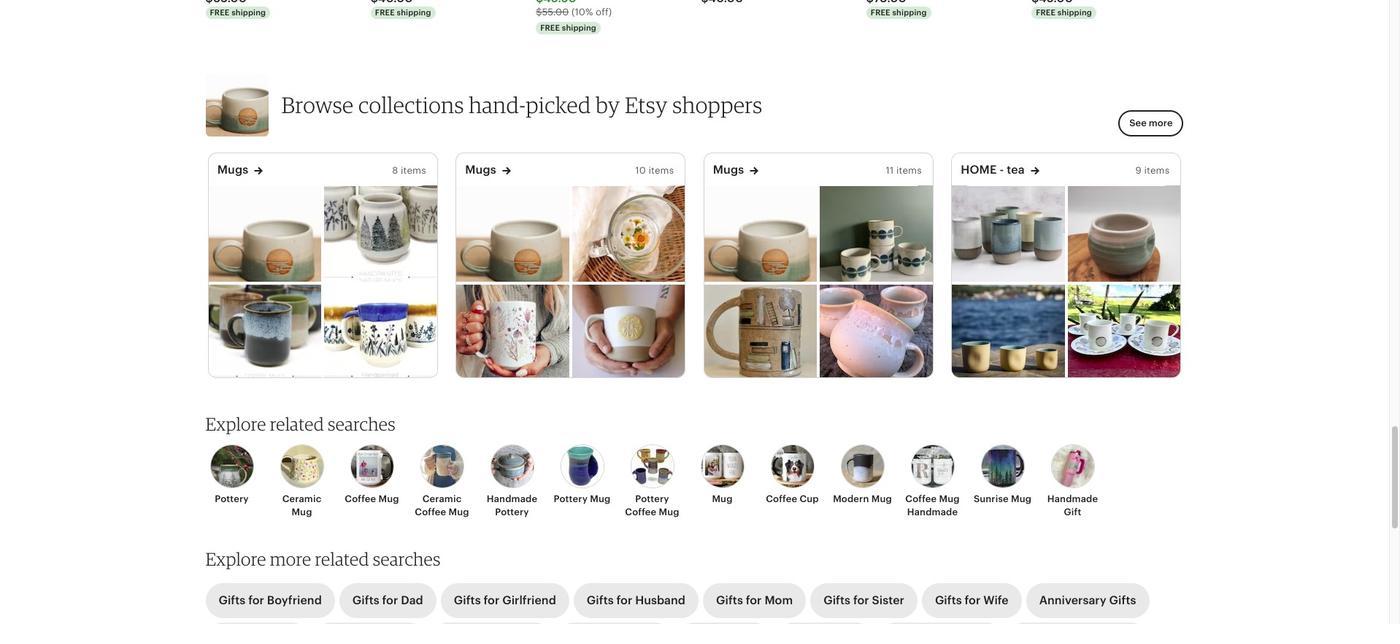 Task type: vqa. For each thing, say whether or not it's contained in the screenshot.
ceramic mug link
yes



Task type: locate. For each thing, give the bounding box(es) containing it.
gifts left the dad
[[352, 594, 379, 607]]

0 horizontal spatial mugs
[[217, 164, 248, 176]]

2 free shipping link from the left
[[371, 0, 523, 21]]

stoneware handpainted coffee mug, stoneware coffe mug, floral coffee mug, beer jug,  handmade mug pottery, handpainted ceramics. image
[[324, 285, 437, 381]]

modern mug link
[[832, 445, 893, 506]]

speckled ceramic coffee cups 4 oz/6 oz/9 oz image
[[952, 285, 1065, 381]]

1 horizontal spatial sunrise ceramic mug - sunrise + sunset mugs - white and turquoise ceramic mug - coffee mug pottery mug - handmade mug - desi murphy pottery image
[[456, 186, 569, 282]]

gifts for mom
[[716, 594, 793, 607]]

2 sunrise ceramic mug - sunrise + sunset mugs - white and turquoise ceramic mug - coffee mug pottery mug - handmade mug - desi murphy pottery image from the left
[[456, 186, 569, 282]]

for inside "link"
[[484, 594, 500, 607]]

related
[[270, 413, 324, 435], [315, 548, 369, 570]]

for for sister
[[853, 594, 869, 607]]

2 explore from the top
[[205, 548, 266, 570]]

for left girlfriend
[[484, 594, 500, 607]]

gifts left the mom
[[716, 594, 743, 607]]

pottery inside pottery coffee mug
[[635, 493, 669, 504]]

9
[[1136, 165, 1142, 176]]

4 gifts from the left
[[587, 594, 614, 607]]

$
[[536, 6, 542, 17]]

girlfriend
[[502, 594, 556, 607]]

2 items from the left
[[649, 165, 674, 176]]

mom
[[765, 594, 793, 607]]

3 gifts from the left
[[454, 594, 481, 607]]

ceramic for mug
[[282, 493, 321, 504]]

mug inside ceramic coffee mug
[[449, 507, 469, 518]]

handmade inside 'link'
[[1047, 493, 1098, 504]]

for left husband
[[617, 594, 632, 607]]

4 for from the left
[[617, 594, 632, 607]]

items for 9 items
[[1144, 165, 1170, 176]]

explore
[[205, 413, 266, 435], [205, 548, 266, 570]]

8 gifts from the left
[[1109, 594, 1136, 607]]

items right '8'
[[401, 165, 426, 176]]

1 horizontal spatial handmade
[[907, 507, 958, 518]]

free shipping
[[210, 8, 266, 16], [375, 8, 431, 16], [871, 8, 927, 16], [1036, 8, 1092, 16], [540, 23, 596, 32]]

0 horizontal spatial more
[[270, 548, 311, 570]]

6 for from the left
[[853, 594, 869, 607]]

3 sunrise ceramic mug - sunrise + sunset mugs - white and turquoise ceramic mug - coffee mug pottery mug - handmade mug - desi murphy pottery image from the left
[[704, 186, 817, 282]]

mug
[[378, 493, 399, 504], [590, 493, 611, 504], [712, 493, 733, 504], [871, 493, 892, 504], [939, 493, 960, 504], [1011, 493, 1032, 504], [292, 507, 312, 518], [449, 507, 469, 518], [659, 507, 679, 518]]

1 horizontal spatial mugs
[[465, 164, 496, 176]]

wife
[[983, 594, 1009, 607]]

coffee for coffee cup
[[766, 493, 797, 504]]

handmade pottery
[[487, 493, 537, 518]]

3 for from the left
[[484, 594, 500, 607]]

handmade gift
[[1047, 493, 1098, 518]]

mugs
[[217, 164, 248, 176], [465, 164, 496, 176], [713, 164, 744, 176]]

searches up the dad
[[373, 548, 441, 570]]

3 mugs from the left
[[713, 164, 744, 176]]

1 horizontal spatial more
[[1149, 118, 1173, 129]]

pottery for pottery
[[215, 493, 249, 504]]

gifts left husband
[[587, 594, 614, 607]]

coffee inside "link"
[[766, 493, 797, 504]]

wine cups image
[[1068, 186, 1181, 282]]

explore up the pottery link
[[205, 413, 266, 435]]

free
[[210, 8, 230, 16], [375, 8, 395, 16], [871, 8, 890, 16], [1036, 8, 1056, 16], [540, 23, 560, 32]]

1 vertical spatial searches
[[373, 548, 441, 570]]

coffee mug handmade
[[905, 493, 960, 518]]

0 horizontal spatial ceramic
[[282, 493, 321, 504]]

2 ceramic from the left
[[422, 493, 462, 504]]

10 items
[[635, 165, 674, 176]]

sunrise
[[974, 493, 1009, 504]]

3 items from the left
[[896, 165, 922, 176]]

related up ceramic mug "link"
[[270, 413, 324, 435]]

1 sunrise ceramic mug - sunrise + sunset mugs - white and turquoise ceramic mug - coffee mug pottery mug - handmade mug - desi murphy pottery image from the left
[[209, 186, 321, 282]]

searches
[[328, 413, 396, 435], [373, 548, 441, 570]]

0 vertical spatial more
[[1149, 118, 1173, 129]]

gifts
[[219, 594, 246, 607], [352, 594, 379, 607], [454, 594, 481, 607], [587, 594, 614, 607], [716, 594, 743, 607], [824, 594, 850, 607], [935, 594, 962, 607], [1109, 594, 1136, 607]]

1 for from the left
[[248, 594, 264, 607]]

gifts for girlfriend
[[454, 594, 556, 607]]

mug for modern mug
[[871, 493, 892, 504]]

boyfriend
[[267, 594, 322, 607]]

coffee cup link
[[762, 445, 823, 506]]

gifts left boyfriend
[[219, 594, 246, 607]]

2 horizontal spatial sunrise ceramic mug - sunrise + sunset mugs - white and turquoise ceramic mug - coffee mug pottery mug - handmade mug - desi murphy pottery image
[[704, 186, 817, 282]]

0 vertical spatial related
[[270, 413, 324, 435]]

1 vertical spatial more
[[270, 548, 311, 570]]

0 vertical spatial explore
[[205, 413, 266, 435]]

-
[[1000, 164, 1004, 176]]

2 horizontal spatial mugs
[[713, 164, 744, 176]]

1 explore from the top
[[205, 413, 266, 435]]

related up gifts for dad
[[315, 548, 369, 570]]

collections
[[358, 92, 464, 119]]

items right 9
[[1144, 165, 1170, 176]]

gifts left sister
[[824, 594, 850, 607]]

10
[[635, 165, 646, 176]]

1 mugs from the left
[[217, 164, 248, 176]]

free shipping for first the "free shipping" link from the right
[[1036, 8, 1092, 16]]

pottery right ceramic coffee mug
[[495, 507, 529, 518]]

handmade for gift
[[1047, 493, 1098, 504]]

gifts inside "link"
[[454, 594, 481, 607]]

coffee inside "coffee mug handmade"
[[905, 493, 937, 504]]

more
[[1149, 118, 1173, 129], [270, 548, 311, 570]]

coffee
[[345, 493, 376, 504], [766, 493, 797, 504], [905, 493, 937, 504], [415, 507, 446, 518], [625, 507, 656, 518]]

searches up coffee mug link
[[328, 413, 396, 435]]

free shipping link
[[205, 0, 358, 21], [371, 0, 523, 21], [866, 0, 1018, 21], [1032, 0, 1184, 21]]

searches inside region
[[328, 413, 396, 435]]

pottery right the "pottery mug"
[[635, 493, 669, 504]]

anniversary gifts link
[[1026, 584, 1149, 619]]

5 for from the left
[[746, 594, 762, 607]]

explore more related searches
[[205, 548, 441, 570]]

free for 3rd the "free shipping" link from the left
[[871, 8, 890, 16]]

mug inside "coffee mug handmade"
[[939, 493, 960, 504]]

for left the dad
[[382, 594, 398, 607]]

potbelly mugs | coral mist glaze design | stoneware | curvy in all the right places | a peaceful yin yoga mug that loves to hug image
[[820, 285, 933, 381]]

explore for explore more related searches
[[205, 548, 266, 570]]

hand-
[[469, 92, 526, 119]]

6 gifts from the left
[[824, 594, 850, 607]]

1 horizontal spatial ceramic
[[422, 493, 462, 504]]

1 vertical spatial explore
[[205, 548, 266, 570]]

gifts left wife
[[935, 594, 962, 607]]

for
[[248, 594, 264, 607], [382, 594, 398, 607], [484, 594, 500, 607], [617, 594, 632, 607], [746, 594, 762, 607], [853, 594, 869, 607], [965, 594, 981, 607]]

(10%
[[572, 6, 593, 17]]

items
[[401, 165, 426, 176], [649, 165, 674, 176], [896, 165, 922, 176], [1144, 165, 1170, 176]]

gifts for girlfriend link
[[441, 584, 569, 619]]

see more link
[[1119, 110, 1184, 137]]

pressed flower mug | boho style | trendy glass mug | housewarming gift | wedding gift | bridesmaids gift | floral mug | house decor image
[[572, 186, 685, 282]]

2 horizontal spatial handmade
[[1047, 493, 1098, 504]]

shipping
[[232, 8, 266, 16], [397, 8, 431, 16], [892, 8, 927, 16], [1058, 8, 1092, 16], [562, 23, 596, 32]]

pottery mug link
[[552, 445, 613, 506]]

0 vertical spatial searches
[[328, 413, 396, 435]]

for for boyfriend
[[248, 594, 264, 607]]

gifts for boyfriend link
[[205, 584, 335, 619]]

pottery left ceramic mug
[[215, 493, 249, 504]]

explore up gifts for boyfriend
[[205, 548, 266, 570]]

3 free shipping link from the left
[[866, 0, 1018, 21]]

1 ceramic from the left
[[282, 493, 321, 504]]

55.00
[[542, 6, 569, 17]]

ceramic mug
[[282, 493, 321, 518]]

gifts for sister
[[824, 594, 904, 607]]

ceramic up the explore more related searches
[[282, 493, 321, 504]]

bee mug image
[[572, 285, 685, 381]]

more for explore
[[270, 548, 311, 570]]

gifts for gifts for husband
[[587, 594, 614, 607]]

gifts right the dad
[[454, 594, 481, 607]]

ceramic right coffee mug
[[422, 493, 462, 504]]

2 for from the left
[[382, 594, 398, 607]]

7 gifts from the left
[[935, 594, 962, 607]]

pottery
[[215, 493, 249, 504], [554, 493, 588, 504], [635, 493, 669, 504], [495, 507, 529, 518]]

pottery for pottery coffee mug
[[635, 493, 669, 504]]

boho wildflowers cottagecore coffee mug, pressed flowers mug, pastel floral nature mug, botanical tea cup, flower garden lover, gift for her image
[[456, 285, 569, 381]]

mug inside ceramic mug
[[292, 507, 312, 518]]

items right 10
[[649, 165, 674, 176]]

gifts right anniversary at the right bottom
[[1109, 594, 1136, 607]]

sunrise ceramic mug - sunrise + sunset mugs - white and turquoise ceramic mug - coffee mug pottery mug - handmade mug - desi murphy pottery image
[[209, 186, 321, 282], [456, 186, 569, 282], [704, 186, 817, 282]]

for left the mom
[[746, 594, 762, 607]]

gift
[[1064, 507, 1081, 518]]

for left boyfriend
[[248, 594, 264, 607]]

ceramic
[[282, 493, 321, 504], [422, 493, 462, 504]]

1 gifts from the left
[[219, 594, 246, 607]]

for left wife
[[965, 594, 981, 607]]

4 items from the left
[[1144, 165, 1170, 176]]

ceramic for coffee
[[422, 493, 462, 504]]

gifts for gifts for mom
[[716, 594, 743, 607]]

explore inside region
[[205, 413, 266, 435]]

items right 11
[[896, 165, 922, 176]]

pottery right handmade pottery
[[554, 493, 588, 504]]

coffee inside pottery coffee mug
[[625, 507, 656, 518]]

coffee mug handmade link
[[902, 445, 963, 519]]

mug inside pottery coffee mug
[[659, 507, 679, 518]]

more up boyfriend
[[270, 548, 311, 570]]

1 items from the left
[[401, 165, 426, 176]]

ceramic coffee mug
[[415, 493, 469, 518]]

ceramic inside ceramic coffee mug
[[422, 493, 462, 504]]

11 items
[[886, 165, 922, 176]]

ceramic inside "link"
[[282, 493, 321, 504]]

0 horizontal spatial handmade
[[487, 493, 537, 504]]

gifts for mom link
[[703, 584, 806, 619]]

coffee for coffee mug
[[345, 493, 376, 504]]

for left sister
[[853, 594, 869, 607]]

0 horizontal spatial sunrise ceramic mug - sunrise + sunset mugs - white and turquoise ceramic mug - coffee mug pottery mug - handmade mug - desi murphy pottery image
[[209, 186, 321, 282]]

handmade gift link
[[1042, 445, 1103, 519]]

2 gifts from the left
[[352, 594, 379, 607]]

7 for from the left
[[965, 594, 981, 607]]

more right see
[[1149, 118, 1173, 129]]

2 mugs from the left
[[465, 164, 496, 176]]

5 gifts from the left
[[716, 594, 743, 607]]

gifts for wife
[[935, 594, 1009, 607]]

handmade
[[487, 493, 537, 504], [1047, 493, 1098, 504], [907, 507, 958, 518]]

items for 11 items
[[896, 165, 922, 176]]

see
[[1129, 118, 1147, 129]]

coffee cup
[[766, 493, 819, 504]]



Task type: describe. For each thing, give the bounding box(es) containing it.
free shipping for 3rd the "free shipping" link from the left
[[871, 8, 927, 16]]

handmade mugs, in a neutral colour with a dark blue scallop detail through the centre image
[[820, 186, 933, 282]]

mugs for 11 items
[[713, 164, 744, 176]]

mugs for 10 items
[[465, 164, 496, 176]]

mugs for 8 items
[[217, 164, 248, 176]]

sunrise mug link
[[972, 445, 1033, 506]]

cup
[[800, 493, 819, 504]]

pottery link
[[201, 445, 262, 506]]

related inside region
[[270, 413, 324, 435]]

browse
[[281, 92, 354, 119]]

handmade for pottery
[[487, 493, 537, 504]]

9 items
[[1136, 165, 1170, 176]]

husband
[[635, 594, 686, 607]]

etsy
[[625, 92, 668, 119]]

anniversary gifts
[[1039, 594, 1136, 607]]

shoppers
[[672, 92, 763, 119]]

coffee inside ceramic coffee mug
[[415, 507, 446, 518]]

sister
[[872, 594, 904, 607]]

picked
[[526, 92, 591, 119]]

items for 10 items
[[649, 165, 674, 176]]

for for girlfriend
[[484, 594, 500, 607]]

home - tea
[[961, 164, 1025, 176]]

dad
[[401, 594, 423, 607]]

1 free shipping link from the left
[[205, 0, 358, 21]]

11
[[886, 165, 894, 176]]

gifts for gifts for sister
[[824, 594, 850, 607]]

gifts for gifts for wife
[[935, 594, 962, 607]]

mug link
[[692, 445, 753, 506]]

coffee for coffee mug handmade
[[905, 493, 937, 504]]

pottery mug
[[554, 493, 611, 504]]

explore related searches
[[205, 413, 396, 435]]

anniversary
[[1039, 594, 1107, 607]]

home
[[961, 164, 997, 176]]

explore related searches region
[[197, 413, 1192, 546]]

handmade inside "coffee mug handmade"
[[907, 507, 958, 518]]

items for 8 items
[[401, 165, 426, 176]]

pottery inside handmade pottery
[[495, 507, 529, 518]]

sunrise ceramic mug - sunrise + sunset mugs - white and turquoise ceramic mug - coffee mug pottery mug - handmade mug - desi murphy pottery image for 8 items
[[209, 186, 321, 282]]

handmade pottery link
[[481, 445, 543, 519]]

gifts for husband link
[[574, 584, 699, 619]]

gifts for gifts for dad
[[352, 594, 379, 607]]

for for husband
[[617, 594, 632, 607]]

modern mug
[[833, 493, 892, 504]]

sunrise ceramic mug - sunrise + sunset mugs - white and turquoise ceramic mug - coffee mug pottery mug - handmade mug - desi murphy pottery image for 10 items
[[456, 186, 569, 282]]

stoneware ceramic tumblers, 10 fl. oz image
[[952, 186, 1065, 282]]

for for mom
[[746, 594, 762, 607]]

coffee mug
[[345, 493, 399, 504]]

set of 6 block bidasoa (spain) cups & saucers "reflections" image
[[1068, 285, 1181, 381]]

sunrise mug
[[974, 493, 1032, 504]]

gifts for gifts for boyfriend
[[219, 594, 246, 607]]

stoneware mug with handle, stoneware coffee mug, pottery mug handmade ,  blue mug speckled, handmade pottery mug. image
[[209, 285, 321, 381]]

free for first the "free shipping" link from the right
[[1036, 8, 1056, 16]]

for for wife
[[965, 594, 981, 607]]

tea
[[1007, 164, 1025, 176]]

gifts for husband
[[587, 594, 686, 607]]

4 free shipping link from the left
[[1032, 0, 1184, 21]]

see more
[[1129, 118, 1173, 129]]

off)
[[596, 6, 612, 17]]

pottery coffee mug link
[[622, 445, 683, 519]]

mug for coffee mug handmade
[[939, 493, 960, 504]]

forest coffee mug, cabin mugs, mountain coffee mug, pine tree mug, ceramic mountain mugs, mountain home gifts, nature lover gift men women image
[[324, 186, 437, 282]]

free for 1st the "free shipping" link
[[210, 8, 230, 16]]

pottery for pottery mug
[[554, 493, 588, 504]]

gifts for dad link
[[339, 584, 436, 619]]

mug for pottery mug
[[590, 493, 611, 504]]

gifts for boyfriend
[[219, 594, 322, 607]]

by
[[596, 92, 620, 119]]

free shipping for 1st the "free shipping" link
[[210, 8, 266, 16]]

browse collections hand-picked by etsy shoppers
[[281, 92, 763, 119]]

gifts for gifts for girlfriend
[[454, 594, 481, 607]]

gifts for dad
[[352, 594, 423, 607]]

8 items
[[392, 165, 426, 176]]

book lover's bookshelf mug - handmade book lover's art gift, handmade pottery mug image
[[704, 285, 817, 381]]

ceramic coffee mug link
[[411, 445, 473, 519]]

mug for coffee mug
[[378, 493, 399, 504]]

sunrise ceramic mug - sunrise + sunset mugs - white and turquoise ceramic mug - coffee mug pottery mug - handmade mug - desi murphy pottery image for 11 items
[[704, 186, 817, 282]]

gifts for wife link
[[922, 584, 1022, 619]]

8
[[392, 165, 398, 176]]

ceramic mug link
[[271, 445, 333, 519]]

1 vertical spatial related
[[315, 548, 369, 570]]

coffee mug link
[[341, 445, 403, 506]]

$ 55.00 (10% off)
[[536, 6, 612, 17]]

mug for sunrise mug
[[1011, 493, 1032, 504]]

more for see
[[1149, 118, 1173, 129]]

pottery coffee mug
[[625, 493, 679, 518]]

free for second the "free shipping" link from the left
[[375, 8, 395, 16]]

modern
[[833, 493, 869, 504]]

free shipping for second the "free shipping" link from the left
[[375, 8, 431, 16]]

explore for explore related searches
[[205, 413, 266, 435]]

mug for ceramic mug
[[292, 507, 312, 518]]

gifts for sister link
[[810, 584, 918, 619]]

for for dad
[[382, 594, 398, 607]]



